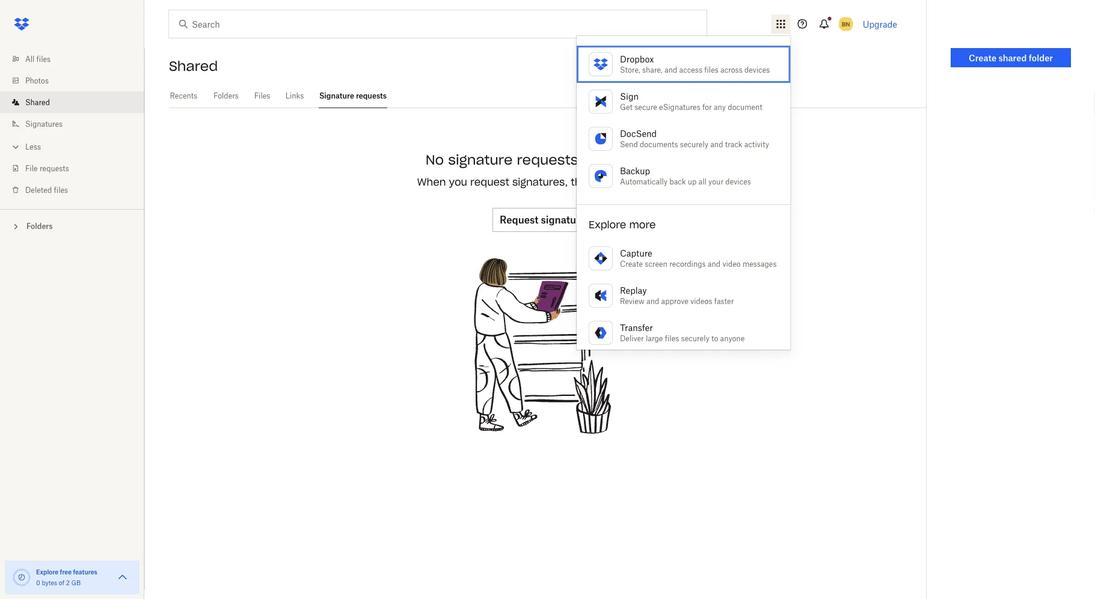 Task type: locate. For each thing, give the bounding box(es) containing it.
securely up backup automatically back up all your devices
[[680, 140, 708, 149]]

securely left to
[[681, 334, 710, 343]]

messages
[[743, 260, 777, 269]]

create down capture
[[620, 260, 643, 269]]

explore for explore more
[[589, 219, 626, 231]]

1 horizontal spatial requests
[[356, 91, 387, 100]]

devices right your
[[726, 177, 751, 186]]

0 vertical spatial folders
[[214, 91, 239, 100]]

1 horizontal spatial create
[[969, 53, 997, 63]]

1 vertical spatial folders
[[26, 222, 53, 231]]

1 vertical spatial explore
[[36, 569, 58, 576]]

shared up recents link
[[169, 58, 218, 75]]

files right large
[[665, 334, 679, 343]]

links
[[285, 91, 304, 100]]

tab list
[[169, 84, 926, 108]]

signature requests
[[319, 91, 387, 100]]

folders down deleted on the left of page
[[26, 222, 53, 231]]

1 vertical spatial securely
[[681, 334, 710, 343]]

explore
[[589, 219, 626, 231], [36, 569, 58, 576]]

documents
[[640, 140, 678, 149]]

screen
[[645, 260, 668, 269]]

share,
[[642, 65, 663, 74]]

0 vertical spatial devices
[[745, 65, 770, 74]]

upgrade link
[[863, 19, 897, 29]]

recents
[[170, 91, 197, 100]]

0 horizontal spatial create
[[620, 260, 643, 269]]

files right the all
[[36, 54, 51, 63]]

approve
[[661, 297, 689, 306]]

bytes
[[42, 579, 57, 587]]

and inside docsend send documents securely and track activity
[[710, 140, 723, 149]]

1 horizontal spatial shared
[[169, 58, 218, 75]]

and right "review"
[[647, 297, 659, 306]]

requests for signature requests
[[356, 91, 387, 100]]

docsend send documents securely and track activity
[[620, 128, 769, 149]]

less image
[[10, 141, 22, 153]]

create left shared at the top of page
[[969, 53, 997, 63]]

1 horizontal spatial explore
[[589, 219, 626, 231]]

0 vertical spatial create
[[969, 53, 997, 63]]

and inside replay review and approve videos faster
[[647, 297, 659, 306]]

1 vertical spatial shared
[[25, 98, 50, 107]]

access
[[679, 65, 702, 74]]

photos link
[[10, 70, 144, 91]]

here.
[[643, 176, 668, 188]]

devices
[[745, 65, 770, 74], [726, 177, 751, 186]]

folders left 'files'
[[214, 91, 239, 100]]

folders button
[[0, 217, 144, 235]]

create
[[969, 53, 997, 63], [620, 260, 643, 269]]

requests inside list
[[40, 164, 69, 173]]

explore inside explore free features 0 bytes of 2 gb
[[36, 569, 58, 576]]

explore up 'bytes' at the bottom
[[36, 569, 58, 576]]

requests right file
[[40, 164, 69, 173]]

get
[[620, 103, 633, 112]]

and left track
[[710, 140, 723, 149]]

shared down photos at the left of the page
[[25, 98, 50, 107]]

requests up when you request signatures, they'll appear here.
[[517, 152, 578, 168]]

and right share, on the right
[[665, 65, 677, 74]]

transfer deliver large files securely to anyone
[[620, 323, 745, 343]]

photos
[[25, 76, 49, 85]]

1 vertical spatial create
[[620, 260, 643, 269]]

anyone
[[720, 334, 745, 343]]

0 horizontal spatial explore
[[36, 569, 58, 576]]

upgrade
[[863, 19, 897, 29]]

backup automatically back up all your devices
[[620, 166, 751, 186]]

signature
[[319, 91, 354, 100]]

securely inside transfer deliver large files securely to anyone
[[681, 334, 710, 343]]

files
[[36, 54, 51, 63], [704, 65, 719, 74], [54, 186, 68, 195], [665, 334, 679, 343]]

0
[[36, 579, 40, 587]]

securely inside docsend send documents securely and track activity
[[680, 140, 708, 149]]

0 horizontal spatial requests
[[40, 164, 69, 173]]

replay review and approve videos faster
[[620, 285, 734, 306]]

0 vertical spatial securely
[[680, 140, 708, 149]]

explore for explore free features 0 bytes of 2 gb
[[36, 569, 58, 576]]

create inside capture create screen recordings and video messages
[[620, 260, 643, 269]]

send
[[620, 140, 638, 149]]

all files link
[[10, 48, 144, 70]]

dropbox
[[620, 54, 654, 64]]

requests
[[356, 91, 387, 100], [517, 152, 578, 168], [40, 164, 69, 173]]

0 horizontal spatial folders
[[26, 222, 53, 231]]

transfer
[[620, 323, 653, 333]]

devices right across
[[745, 65, 770, 74]]

2 horizontal spatial requests
[[517, 152, 578, 168]]

signatures link
[[10, 113, 144, 135]]

features
[[73, 569, 97, 576]]

explore more
[[589, 219, 656, 231]]

links link
[[285, 84, 304, 106]]

file
[[25, 164, 38, 173]]

files left across
[[704, 65, 719, 74]]

document
[[728, 103, 762, 112]]

and
[[665, 65, 677, 74], [710, 140, 723, 149], [708, 260, 721, 269], [647, 297, 659, 306]]

requests right signature
[[356, 91, 387, 100]]

folders
[[214, 91, 239, 100], [26, 222, 53, 231]]

faster
[[714, 297, 734, 306]]

1 horizontal spatial folders
[[214, 91, 239, 100]]

list
[[0, 41, 144, 209]]

files
[[254, 91, 270, 100]]

and left video at the right
[[708, 260, 721, 269]]

shared
[[169, 58, 218, 75], [25, 98, 50, 107]]

create shared folder
[[969, 53, 1053, 63]]

explore left more
[[589, 219, 626, 231]]

0 vertical spatial shared
[[169, 58, 218, 75]]

recents link
[[169, 84, 198, 106]]

all
[[699, 177, 707, 186]]

0 horizontal spatial shared
[[25, 98, 50, 107]]

request
[[470, 176, 509, 188]]

create shared folder button
[[951, 48, 1071, 67]]

esignatures
[[659, 103, 701, 112]]

folders inside button
[[26, 222, 53, 231]]

1 vertical spatial devices
[[726, 177, 751, 186]]

0 vertical spatial explore
[[589, 219, 626, 231]]

backup
[[620, 166, 650, 176]]

quota usage element
[[12, 568, 31, 588]]

when
[[417, 176, 446, 188]]

all
[[25, 54, 34, 63]]

dropbox image
[[10, 12, 34, 36]]

shared inside shared link
[[25, 98, 50, 107]]

they'll
[[571, 176, 600, 188]]

deliver
[[620, 334, 644, 343]]

up
[[688, 177, 697, 186]]



Task type: describe. For each thing, give the bounding box(es) containing it.
files link
[[254, 84, 271, 106]]

no signature requests in progress
[[426, 152, 660, 168]]

automatically
[[620, 177, 668, 186]]

videos
[[691, 297, 712, 306]]

2
[[66, 579, 70, 587]]

capture
[[620, 248, 652, 258]]

folder
[[1029, 53, 1053, 63]]

deleted
[[25, 186, 52, 195]]

list containing all files
[[0, 41, 144, 209]]

gb
[[71, 579, 81, 587]]

video
[[723, 260, 741, 269]]

no
[[426, 152, 444, 168]]

shared link
[[10, 91, 144, 113]]

tab list containing recents
[[169, 84, 926, 108]]

in
[[583, 152, 595, 168]]

sign get secure esignatures for any document
[[620, 91, 762, 112]]

any
[[714, 103, 726, 112]]

activity
[[744, 140, 769, 149]]

file requests link
[[10, 158, 144, 179]]

all files
[[25, 54, 51, 63]]

devices inside dropbox store, share, and access files across devices
[[745, 65, 770, 74]]

requests for file requests
[[40, 164, 69, 173]]

folders link
[[213, 84, 239, 106]]

for
[[702, 103, 712, 112]]

and inside dropbox store, share, and access files across devices
[[665, 65, 677, 74]]

large
[[646, 334, 663, 343]]

across
[[721, 65, 743, 74]]

signature
[[448, 152, 513, 168]]

sign
[[620, 91, 639, 101]]

shared list item
[[0, 91, 144, 113]]

files inside dropbox store, share, and access files across devices
[[704, 65, 719, 74]]

appear
[[603, 176, 639, 188]]

free
[[60, 569, 72, 576]]

to
[[711, 334, 718, 343]]

recordings
[[670, 260, 706, 269]]

devices inside backup automatically back up all your devices
[[726, 177, 751, 186]]

dropbox store, share, and access files across devices
[[620, 54, 770, 74]]

review
[[620, 297, 645, 306]]

files inside transfer deliver large files securely to anyone
[[665, 334, 679, 343]]

more
[[629, 219, 656, 231]]

deleted files link
[[10, 179, 144, 201]]

illustration of an empty shelf image
[[453, 256, 633, 437]]

signatures
[[25, 119, 63, 128]]

explore free features 0 bytes of 2 gb
[[36, 569, 97, 587]]

of
[[59, 579, 64, 587]]

docsend
[[620, 128, 657, 139]]

create inside button
[[969, 53, 997, 63]]

less
[[25, 142, 41, 151]]

secure
[[635, 103, 657, 112]]

signature requests link
[[319, 84, 387, 106]]

back
[[670, 177, 686, 186]]

you
[[449, 176, 467, 188]]

deleted files
[[25, 186, 68, 195]]

progress
[[599, 152, 660, 168]]

store,
[[620, 65, 640, 74]]

replay
[[620, 285, 647, 296]]

files right deleted on the left of page
[[54, 186, 68, 195]]

file requests
[[25, 164, 69, 173]]

and inside capture create screen recordings and video messages
[[708, 260, 721, 269]]

signatures,
[[512, 176, 568, 188]]

when you request signatures, they'll appear here.
[[417, 176, 668, 188]]

your
[[709, 177, 724, 186]]

track
[[725, 140, 742, 149]]

shared
[[999, 53, 1027, 63]]

capture create screen recordings and video messages
[[620, 248, 777, 269]]



Task type: vqa. For each thing, say whether or not it's contained in the screenshot.
this
no



